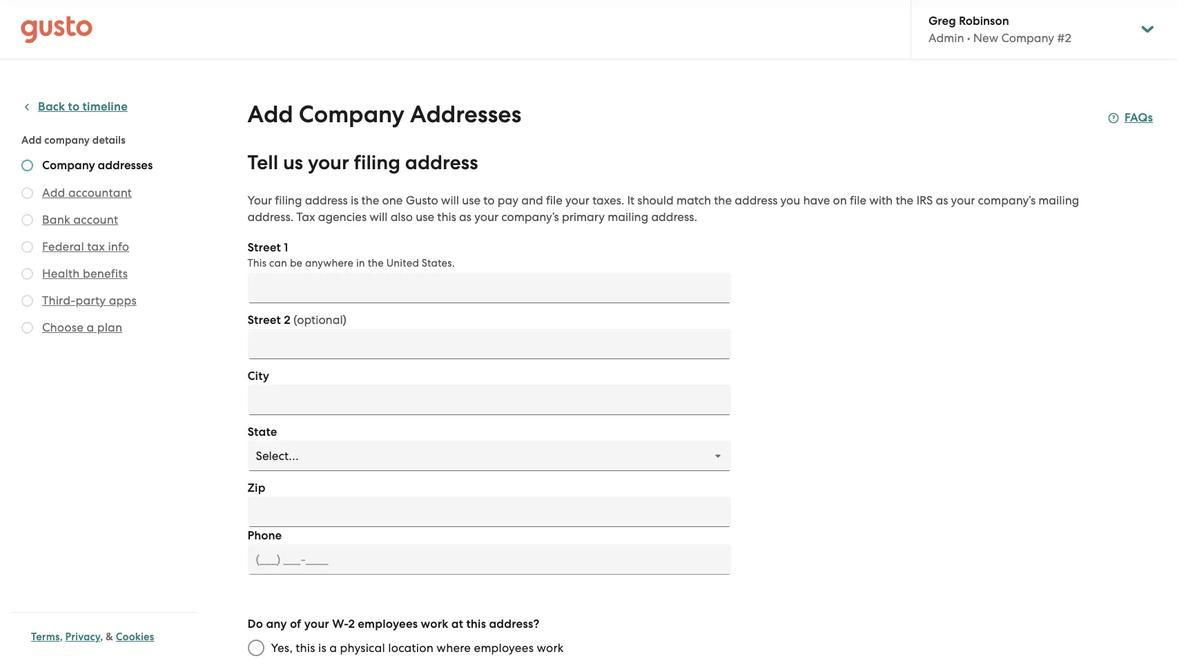 Task type: locate. For each thing, give the bounding box(es) containing it.
terms
[[31, 631, 60, 643]]

your down pay
[[475, 210, 499, 224]]

2 vertical spatial company
[[42, 158, 95, 173]]

1 horizontal spatial address.
[[652, 210, 698, 224]]

new
[[974, 31, 999, 45]]

a down w-
[[330, 641, 337, 655]]

this inside your filing address is the one gusto will use to pay and file your taxes. it should match the address you have on file with the irs as your company's mailing address. tax agencies will also use this as your company's primary mailing address.
[[437, 210, 457, 224]]

(optional)
[[294, 313, 347, 327]]

2 check image from the top
[[21, 241, 33, 253]]

2 horizontal spatial address
[[735, 193, 778, 207]]

2 left (optional)
[[284, 313, 291, 327]]

1 vertical spatial filing
[[275, 193, 302, 207]]

us
[[283, 151, 303, 175]]

company's
[[978, 193, 1036, 207], [502, 210, 559, 224]]

will right "gusto"
[[441, 193, 459, 207]]

1 vertical spatial 2
[[348, 617, 355, 631]]

4 check image from the top
[[21, 295, 33, 307]]

file
[[546, 193, 563, 207], [850, 193, 867, 207]]

faqs button
[[1109, 110, 1154, 126]]

2 up physical
[[348, 617, 355, 631]]

third-party apps button
[[42, 292, 137, 309]]

check image left add accountant on the top left of page
[[21, 187, 33, 199]]

1 vertical spatial company
[[299, 100, 405, 128]]

the right in
[[368, 257, 384, 269]]

1 horizontal spatial filing
[[354, 151, 401, 175]]

mailing
[[1039, 193, 1080, 207], [608, 210, 649, 224]]

1 horizontal spatial work
[[537, 641, 564, 655]]

0 vertical spatial street
[[248, 240, 281, 255]]

your right us
[[308, 151, 349, 175]]

1 horizontal spatial file
[[850, 193, 867, 207]]

use down "gusto"
[[416, 210, 435, 224]]

street for 2
[[248, 313, 281, 327]]

1 vertical spatial mailing
[[608, 210, 649, 224]]

your
[[248, 193, 272, 207]]

street left (optional)
[[248, 313, 281, 327]]

1 horizontal spatial ,
[[100, 631, 103, 643]]

0 vertical spatial company
[[1002, 31, 1055, 45]]

0 vertical spatial work
[[421, 617, 449, 631]]

0 vertical spatial 2
[[284, 313, 291, 327]]

filing
[[354, 151, 401, 175], [275, 193, 302, 207]]

1 vertical spatial street
[[248, 313, 281, 327]]

to inside button
[[68, 99, 80, 114]]

is up the "agencies"
[[351, 193, 359, 207]]

admin
[[929, 31, 965, 45]]

check image left third-
[[21, 295, 33, 307]]

company
[[1002, 31, 1055, 45], [299, 100, 405, 128], [42, 158, 95, 173]]

street 1 this can be anywhere in the united states.
[[248, 240, 455, 269]]

work down address?
[[537, 641, 564, 655]]

health benefits
[[42, 267, 128, 280]]

0 vertical spatial add
[[248, 100, 293, 128]]

1 horizontal spatial employees
[[474, 641, 534, 655]]

0 vertical spatial check image
[[21, 214, 33, 226]]

check image for add
[[21, 187, 33, 199]]

1 horizontal spatial use
[[462, 193, 481, 207]]

0 horizontal spatial is
[[318, 641, 327, 655]]

1 , from the left
[[60, 631, 63, 643]]

greg robinson admin • new company #2
[[929, 14, 1072, 45]]

0 horizontal spatial ,
[[60, 631, 63, 643]]

check image for federal
[[21, 241, 33, 253]]

a inside button
[[87, 320, 94, 334]]

check image left federal
[[21, 241, 33, 253]]

1 horizontal spatial as
[[936, 193, 949, 207]]

home image
[[21, 16, 93, 43]]

0 horizontal spatial will
[[370, 210, 388, 224]]

1 horizontal spatial this
[[437, 210, 457, 224]]

check image
[[21, 160, 33, 171], [21, 187, 33, 199], [21, 268, 33, 280], [21, 295, 33, 307], [21, 322, 33, 334]]

2 vertical spatial add
[[42, 186, 65, 200]]

1 street from the top
[[248, 240, 281, 255]]

0 vertical spatial filing
[[354, 151, 401, 175]]

your right the irs
[[951, 193, 976, 207]]

check image down add company details
[[21, 160, 33, 171]]

2 horizontal spatial company
[[1002, 31, 1055, 45]]

to left pay
[[484, 193, 495, 207]]

0 horizontal spatial 2
[[284, 313, 291, 327]]

•
[[967, 31, 971, 45]]

company up tell us your filing address
[[299, 100, 405, 128]]

1 vertical spatial add
[[21, 134, 42, 146]]

state
[[248, 425, 277, 439]]

0 vertical spatial use
[[462, 193, 481, 207]]

add inside button
[[42, 186, 65, 200]]

1 vertical spatial to
[[484, 193, 495, 207]]

1
[[284, 240, 288, 255]]

1 vertical spatial company's
[[502, 210, 559, 224]]

Street 1 field
[[248, 273, 731, 303]]

check image for bank
[[21, 214, 33, 226]]

street
[[248, 240, 281, 255], [248, 313, 281, 327]]

0 horizontal spatial file
[[546, 193, 563, 207]]

employees down address?
[[474, 641, 534, 655]]

address left "you"
[[735, 193, 778, 207]]

2
[[284, 313, 291, 327], [348, 617, 355, 631]]

at
[[452, 617, 464, 631]]

tell us your filing address
[[248, 151, 478, 175]]

1 horizontal spatial is
[[351, 193, 359, 207]]

yes,
[[271, 641, 293, 655]]

this down "gusto"
[[437, 210, 457, 224]]

bank account button
[[42, 211, 118, 228]]

company inside greg robinson admin • new company #2
[[1002, 31, 1055, 45]]

1 vertical spatial a
[[330, 641, 337, 655]]

filing up tax
[[275, 193, 302, 207]]

1 check image from the top
[[21, 214, 33, 226]]

gusto
[[406, 193, 438, 207]]

address up the "agencies"
[[305, 193, 348, 207]]

file right on at the right top of the page
[[850, 193, 867, 207]]

work left at on the left of page
[[421, 617, 449, 631]]

Yes, this is a physical location where employees work radio
[[241, 633, 271, 661]]

privacy
[[65, 631, 100, 643]]

0 horizontal spatial address.
[[248, 210, 294, 224]]

tax
[[87, 240, 105, 253]]

address. down should
[[652, 210, 698, 224]]

0 horizontal spatial work
[[421, 617, 449, 631]]

this right yes,
[[296, 641, 315, 655]]

2 vertical spatial this
[[296, 641, 315, 655]]

1 horizontal spatial to
[[484, 193, 495, 207]]

2 , from the left
[[100, 631, 103, 643]]

0 vertical spatial a
[[87, 320, 94, 334]]

a left plan
[[87, 320, 94, 334]]

is left physical
[[318, 641, 327, 655]]

1 horizontal spatial mailing
[[1039, 193, 1080, 207]]

add accountant button
[[42, 184, 132, 201]]

address. down your
[[248, 210, 294, 224]]

also
[[391, 210, 413, 224]]

match
[[677, 193, 711, 207]]

is inside your filing address is the one gusto will use to pay and file your taxes. it should match the address you have on file with the irs as your company's mailing address. tax agencies will also use this as your company's primary mailing address.
[[351, 193, 359, 207]]

employees up location
[[358, 617, 418, 631]]

1 horizontal spatial company
[[299, 100, 405, 128]]

1 vertical spatial use
[[416, 210, 435, 224]]

check image
[[21, 214, 33, 226], [21, 241, 33, 253]]

address up "gusto"
[[405, 151, 478, 175]]

&
[[106, 631, 113, 643]]

filing up one
[[354, 151, 401, 175]]

5 check image from the top
[[21, 322, 33, 334]]

add
[[248, 100, 293, 128], [21, 134, 42, 146], [42, 186, 65, 200]]

check image left the health
[[21, 268, 33, 280]]

taxes.
[[593, 193, 625, 207]]

file right the and
[[546, 193, 563, 207]]

1 vertical spatial check image
[[21, 241, 33, 253]]

apps
[[109, 294, 137, 307]]

1 horizontal spatial add
[[42, 186, 65, 200]]

0 vertical spatial company's
[[978, 193, 1036, 207]]

privacy link
[[65, 631, 100, 643]]

0 horizontal spatial mailing
[[608, 210, 649, 224]]

states.
[[422, 257, 455, 269]]

use left pay
[[462, 193, 481, 207]]

0 vertical spatial employees
[[358, 617, 418, 631]]

0 horizontal spatial a
[[87, 320, 94, 334]]

should
[[638, 193, 674, 207]]

bank account
[[42, 213, 118, 227]]

0 horizontal spatial filing
[[275, 193, 302, 207]]

0 vertical spatial as
[[936, 193, 949, 207]]

2 street from the top
[[248, 313, 281, 327]]

tax
[[297, 210, 315, 224]]

0 vertical spatial is
[[351, 193, 359, 207]]

bank
[[42, 213, 70, 227]]

check image for third-
[[21, 295, 33, 307]]

company inside list
[[42, 158, 95, 173]]

,
[[60, 631, 63, 643], [100, 631, 103, 643]]

as right also
[[459, 210, 472, 224]]

check image left "choose" at the left of page
[[21, 322, 33, 334]]

0 horizontal spatial add
[[21, 134, 42, 146]]

add up the tell
[[248, 100, 293, 128]]

street inside the street 1 this can be anywhere in the united states.
[[248, 240, 281, 255]]

timeline
[[83, 99, 128, 114]]

pay
[[498, 193, 519, 207]]

0 vertical spatial to
[[68, 99, 80, 114]]

back
[[38, 99, 65, 114]]

0 horizontal spatial employees
[[358, 617, 418, 631]]

company down company
[[42, 158, 95, 173]]

add for add accountant
[[42, 186, 65, 200]]

street up this
[[248, 240, 281, 255]]

to right back
[[68, 99, 80, 114]]

company left #2
[[1002, 31, 1055, 45]]

1 horizontal spatial will
[[441, 193, 459, 207]]

0 horizontal spatial company
[[42, 158, 95, 173]]

this right at on the left of page
[[466, 617, 486, 631]]

address
[[405, 151, 478, 175], [305, 193, 348, 207], [735, 193, 778, 207]]

street for 1
[[248, 240, 281, 255]]

1 vertical spatial as
[[459, 210, 472, 224]]

address.
[[248, 210, 294, 224], [652, 210, 698, 224]]

1 vertical spatial employees
[[474, 641, 534, 655]]

health benefits button
[[42, 265, 128, 282]]

check image left bank
[[21, 214, 33, 226]]

2 check image from the top
[[21, 187, 33, 199]]

2 horizontal spatial add
[[248, 100, 293, 128]]

your
[[308, 151, 349, 175], [566, 193, 590, 207], [951, 193, 976, 207], [475, 210, 499, 224], [304, 617, 329, 631]]

the left one
[[362, 193, 379, 207]]

add up bank
[[42, 186, 65, 200]]

to
[[68, 99, 80, 114], [484, 193, 495, 207]]

3 check image from the top
[[21, 268, 33, 280]]

2 file from the left
[[850, 193, 867, 207]]

as right the irs
[[936, 193, 949, 207]]

, left the &
[[100, 631, 103, 643]]

is
[[351, 193, 359, 207], [318, 641, 327, 655]]

your right of
[[304, 617, 329, 631]]

a
[[87, 320, 94, 334], [330, 641, 337, 655]]

federal tax info button
[[42, 238, 129, 255]]

will down one
[[370, 210, 388, 224]]

2 horizontal spatial this
[[466, 617, 486, 631]]

cookies
[[116, 631, 154, 643]]

one
[[382, 193, 403, 207]]

employees
[[358, 617, 418, 631], [474, 641, 534, 655]]

0 vertical spatial this
[[437, 210, 457, 224]]

0 horizontal spatial to
[[68, 99, 80, 114]]

, left privacy
[[60, 631, 63, 643]]

add left company
[[21, 134, 42, 146]]

do any of your w-2 employees work at this address?
[[248, 617, 540, 631]]

0 horizontal spatial company's
[[502, 210, 559, 224]]



Task type: vqa. For each thing, say whether or not it's contained in the screenshot.
Your filing address is the one Gusto will use to pay and file your taxes. It should match the address you have on file with the IRS as your company's mailing address. Tax agencies will also use this as your company's primary mailing address.
yes



Task type: describe. For each thing, give the bounding box(es) containing it.
0 horizontal spatial this
[[296, 641, 315, 655]]

0 horizontal spatial as
[[459, 210, 472, 224]]

1 vertical spatial this
[[466, 617, 486, 631]]

filing inside your filing address is the one gusto will use to pay and file your taxes. it should match the address you have on file with the irs as your company's mailing address. tax agencies will also use this as your company's primary mailing address.
[[275, 193, 302, 207]]

any
[[266, 617, 287, 631]]

back to timeline
[[38, 99, 128, 114]]

addresses
[[98, 158, 153, 173]]

benefits
[[83, 267, 128, 280]]

do
[[248, 617, 263, 631]]

in
[[356, 257, 365, 269]]

the right match
[[714, 193, 732, 207]]

#2
[[1058, 31, 1072, 45]]

robinson
[[959, 14, 1010, 28]]

choose
[[42, 320, 84, 334]]

company
[[44, 134, 90, 146]]

the inside the street 1 this can be anywhere in the united states.
[[368, 257, 384, 269]]

this
[[248, 257, 267, 269]]

be
[[290, 257, 303, 269]]

terms , privacy , & cookies
[[31, 631, 154, 643]]

check image for choose
[[21, 322, 33, 334]]

check image for health
[[21, 268, 33, 280]]

accountant
[[68, 186, 132, 200]]

Phone text field
[[248, 544, 731, 575]]

with
[[870, 193, 893, 207]]

city
[[248, 369, 269, 383]]

choose a plan button
[[42, 319, 122, 336]]

party
[[76, 294, 106, 307]]

it
[[627, 193, 635, 207]]

faqs
[[1125, 111, 1154, 125]]

physical
[[340, 641, 385, 655]]

details
[[92, 134, 126, 146]]

addresses
[[410, 100, 522, 128]]

1 address. from the left
[[248, 210, 294, 224]]

third-
[[42, 294, 76, 307]]

street 2 (optional)
[[248, 313, 347, 327]]

add for add company details
[[21, 134, 42, 146]]

w-
[[332, 617, 348, 631]]

health
[[42, 267, 80, 280]]

2 address. from the left
[[652, 210, 698, 224]]

tell
[[248, 151, 278, 175]]

cookies button
[[116, 629, 154, 645]]

agencies
[[318, 210, 367, 224]]

anywhere
[[305, 257, 354, 269]]

address?
[[489, 617, 540, 631]]

federal tax info
[[42, 240, 129, 253]]

to inside your filing address is the one gusto will use to pay and file your taxes. it should match the address you have on file with the irs as your company's mailing address. tax agencies will also use this as your company's primary mailing address.
[[484, 193, 495, 207]]

1 vertical spatial work
[[537, 641, 564, 655]]

0 vertical spatial mailing
[[1039, 193, 1080, 207]]

1 horizontal spatial address
[[405, 151, 478, 175]]

federal
[[42, 240, 84, 253]]

on
[[833, 193, 847, 207]]

united
[[387, 257, 419, 269]]

Zip field
[[248, 497, 731, 527]]

greg
[[929, 14, 956, 28]]

your filing address is the one gusto will use to pay and file your taxes. it should match the address you have on file with the irs as your company's mailing address. tax agencies will also use this as your company's primary mailing address.
[[248, 193, 1080, 224]]

Street 2 field
[[248, 329, 731, 359]]

third-party apps
[[42, 294, 137, 307]]

and
[[522, 193, 543, 207]]

1 file from the left
[[546, 193, 563, 207]]

add company addresses
[[248, 100, 522, 128]]

1 horizontal spatial a
[[330, 641, 337, 655]]

have
[[804, 193, 831, 207]]

zip
[[248, 481, 266, 495]]

City field
[[248, 385, 731, 415]]

account
[[73, 213, 118, 227]]

can
[[269, 257, 287, 269]]

add company details
[[21, 134, 126, 146]]

terms link
[[31, 631, 60, 643]]

1 vertical spatial is
[[318, 641, 327, 655]]

1 horizontal spatial company's
[[978, 193, 1036, 207]]

back to timeline button
[[21, 99, 128, 115]]

company addresses list
[[21, 158, 191, 338]]

location
[[388, 641, 434, 655]]

phone
[[248, 528, 282, 543]]

info
[[108, 240, 129, 253]]

0 vertical spatial will
[[441, 193, 459, 207]]

yes, this is a physical location where employees work
[[271, 641, 564, 655]]

plan
[[97, 320, 122, 334]]

where
[[437, 641, 471, 655]]

add accountant
[[42, 186, 132, 200]]

1 vertical spatial will
[[370, 210, 388, 224]]

choose a plan
[[42, 320, 122, 334]]

1 horizontal spatial 2
[[348, 617, 355, 631]]

you
[[781, 193, 801, 207]]

your up primary
[[566, 193, 590, 207]]

the left the irs
[[896, 193, 914, 207]]

1 check image from the top
[[21, 160, 33, 171]]

company addresses
[[42, 158, 153, 173]]

of
[[290, 617, 301, 631]]

add for add company addresses
[[248, 100, 293, 128]]

0 horizontal spatial address
[[305, 193, 348, 207]]

irs
[[917, 193, 933, 207]]

primary
[[562, 210, 605, 224]]

0 horizontal spatial use
[[416, 210, 435, 224]]



